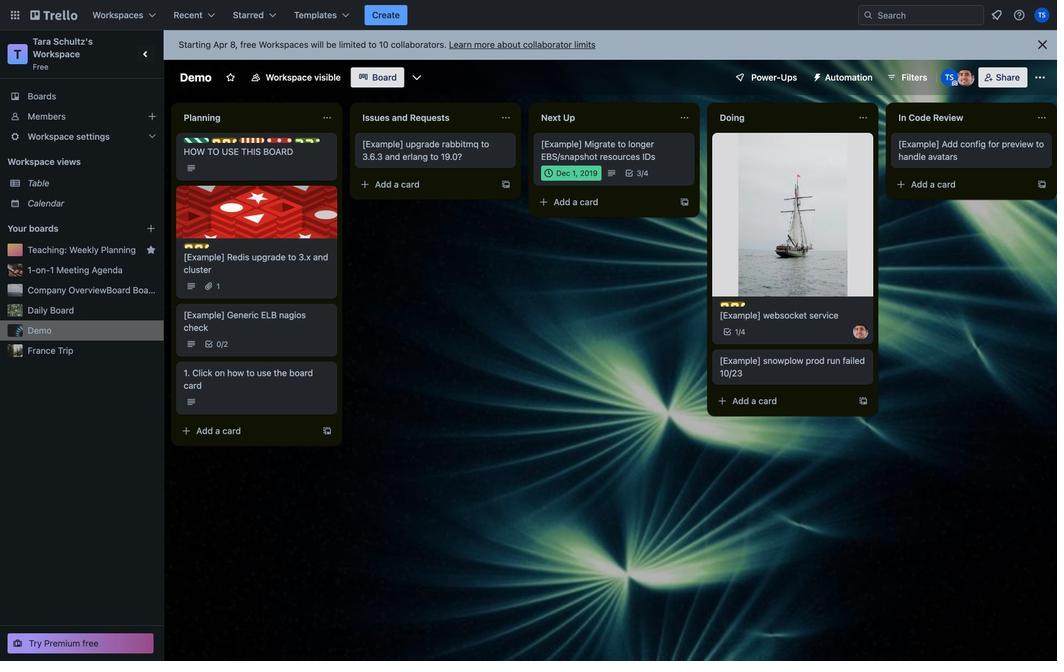 Task type: locate. For each thing, give the bounding box(es) containing it.
color: orange, title: "manual deploy steps" element
[[239, 138, 264, 143]]

color: yellow, title: "ready to merge" element
[[212, 138, 237, 143], [184, 243, 209, 248], [720, 302, 745, 307]]

color: lime, title: "secrets" element
[[295, 138, 320, 143]]

None checkbox
[[541, 166, 602, 181]]

primary element
[[0, 0, 1058, 30]]

0 vertical spatial james peterson (jamespeterson93) image
[[957, 69, 975, 86]]

create from template… image
[[859, 396, 869, 406]]

sm image
[[808, 67, 825, 85]]

open information menu image
[[1014, 9, 1026, 21]]

1 vertical spatial color: yellow, title: "ready to merge" element
[[184, 243, 209, 248]]

starred icon image
[[146, 245, 156, 255]]

james peterson (jamespeterson93) image
[[957, 69, 975, 86], [854, 324, 869, 339]]

star or unstar board image
[[226, 72, 236, 82]]

1 vertical spatial james peterson (jamespeterson93) image
[[854, 324, 869, 339]]

show menu image
[[1034, 71, 1047, 84]]

create from template… image
[[501, 179, 511, 189], [1037, 179, 1048, 189], [680, 197, 690, 207], [322, 426, 332, 436]]

None text field
[[891, 108, 1032, 128]]

1 horizontal spatial james peterson (jamespeterson93) image
[[957, 69, 975, 86]]

your boards with 6 items element
[[8, 221, 127, 236]]

None text field
[[176, 108, 317, 128], [355, 108, 496, 128], [534, 108, 675, 128], [713, 108, 854, 128], [176, 108, 317, 128], [355, 108, 496, 128], [534, 108, 675, 128], [713, 108, 854, 128]]

0 horizontal spatial james peterson (jamespeterson93) image
[[854, 324, 869, 339]]

1 horizontal spatial color: yellow, title: "ready to merge" element
[[212, 138, 237, 143]]

2 vertical spatial color: yellow, title: "ready to merge" element
[[720, 302, 745, 307]]

2 horizontal spatial color: yellow, title: "ready to merge" element
[[720, 302, 745, 307]]



Task type: vqa. For each thing, say whether or not it's contained in the screenshot.
tara schultz (taraschultz7) icon
yes



Task type: describe. For each thing, give the bounding box(es) containing it.
Search field
[[859, 5, 985, 25]]

0 vertical spatial color: yellow, title: "ready to merge" element
[[212, 138, 237, 143]]

this member is an admin of this board. image
[[952, 81, 958, 86]]

back to home image
[[30, 5, 77, 25]]

Board name text field
[[174, 67, 218, 88]]

tara schultz (taraschultz7) image
[[941, 69, 959, 86]]

search image
[[864, 10, 874, 20]]

customize views image
[[411, 71, 423, 84]]

0 horizontal spatial color: yellow, title: "ready to merge" element
[[184, 243, 209, 248]]

color: green, title: "verified in staging" element
[[184, 138, 209, 143]]

workspace navigation collapse icon image
[[137, 45, 155, 63]]

tara schultz (taraschultz7) image
[[1035, 8, 1050, 23]]

0 notifications image
[[990, 8, 1005, 23]]

color: red, title: "unshippable!" element
[[267, 138, 292, 143]]

add board image
[[146, 223, 156, 234]]



